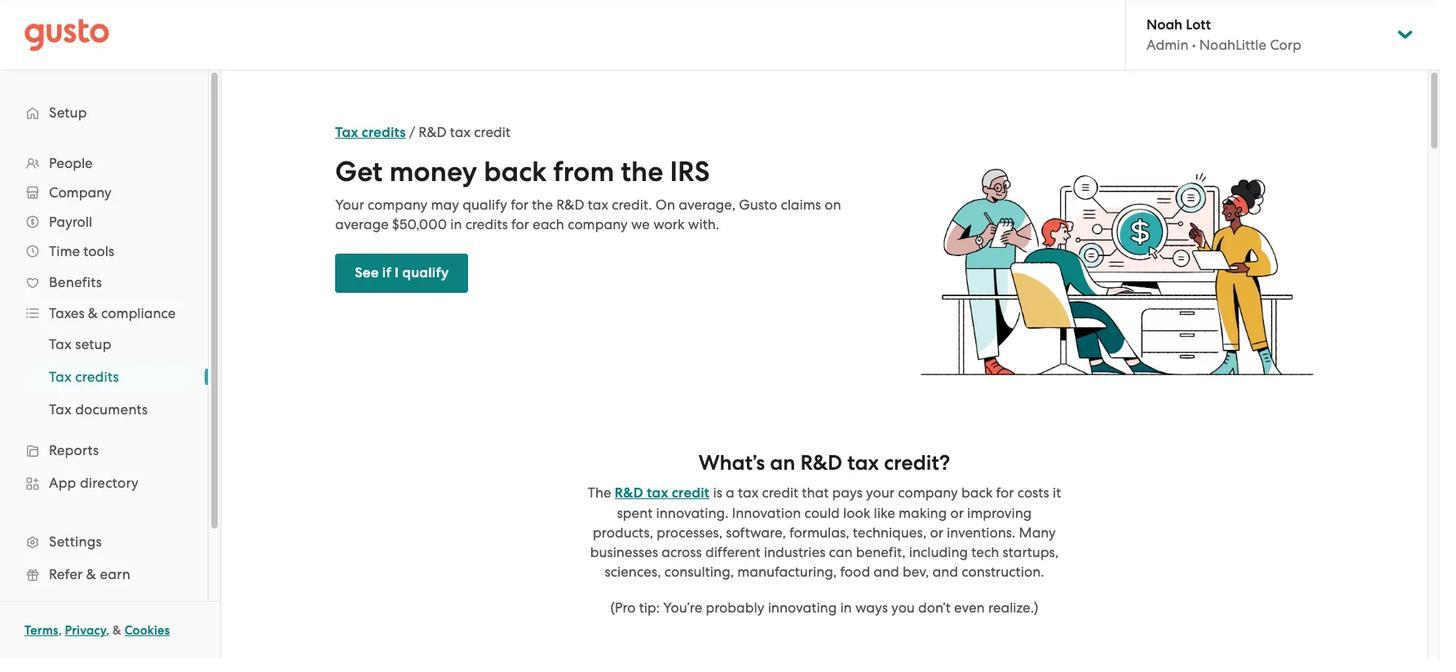 Task type: describe. For each thing, give the bounding box(es) containing it.
food
[[840, 564, 870, 580]]

noah lott admin • noahlittle corp
[[1147, 16, 1302, 53]]

r&d up spent
[[615, 484, 644, 502]]

on
[[825, 197, 841, 213]]

tech
[[972, 544, 1000, 560]]

work
[[653, 216, 685, 232]]

app
[[49, 475, 76, 491]]

that
[[802, 484, 829, 501]]

credit.
[[612, 197, 652, 213]]

manufacturing,
[[738, 564, 837, 580]]

may
[[431, 197, 459, 213]]

pays
[[832, 484, 863, 501]]

people button
[[16, 148, 192, 178]]

refer & earn link
[[16, 560, 192, 589]]

r&d inside get money back from the irs your company may qualify for the r&d tax credit. on average, gusto claims on average $50,000 in credits for each company we work with.
[[557, 197, 585, 213]]

realize.)
[[989, 599, 1039, 616]]

even
[[954, 599, 985, 616]]

with.
[[688, 216, 720, 232]]

each
[[533, 216, 564, 232]]

ways
[[856, 599, 888, 616]]

gusto navigation element
[[0, 70, 208, 659]]

get
[[335, 155, 383, 188]]

like
[[874, 505, 895, 521]]

tools
[[83, 243, 114, 259]]

can
[[829, 544, 853, 560]]

tax inside get money back from the irs your company may qualify for the r&d tax credit. on average, gusto claims on average $50,000 in credits for each company we work with.
[[588, 197, 609, 213]]

1 vertical spatial for
[[512, 216, 529, 232]]

company
[[49, 184, 112, 201]]

& for compliance
[[88, 305, 98, 321]]

software,
[[726, 524, 786, 541]]

innovation
[[732, 505, 801, 521]]

startups,
[[1003, 544, 1059, 560]]

if
[[382, 264, 391, 281]]

sciences,
[[605, 564, 661, 580]]

lott
[[1186, 16, 1211, 33]]

r&d inside the tax credits / r&d tax credit
[[419, 124, 447, 140]]

credits for tax credits / r&d tax credit
[[362, 124, 406, 141]]

tax setup link
[[29, 330, 192, 359]]

time tools
[[49, 243, 114, 259]]

tax for tax setup
[[49, 336, 72, 352]]

taxes & compliance
[[49, 305, 176, 321]]

the
[[588, 484, 611, 501]]

see if i qualify button
[[335, 254, 469, 293]]

privacy link
[[65, 623, 106, 638]]

products,
[[593, 524, 653, 541]]

payroll
[[49, 214, 92, 230]]

company for get
[[368, 197, 428, 213]]

get money back from the irs your company may qualify for the r&d tax credit. on average, gusto claims on average $50,000 in credits for each company we work with.
[[335, 155, 841, 232]]

credits for tax credits
[[75, 369, 119, 385]]

in inside get money back from the irs your company may qualify for the r&d tax credit. on average, gusto claims on average $50,000 in credits for each company we work with.
[[450, 216, 462, 232]]

making
[[899, 505, 947, 521]]

& for earn
[[86, 566, 96, 582]]

benefits
[[49, 274, 102, 290]]

look
[[843, 505, 871, 521]]

you
[[892, 599, 915, 616]]

tax up spent
[[647, 484, 669, 502]]

it
[[1053, 484, 1061, 501]]

0 vertical spatial the
[[621, 155, 664, 188]]

qualify inside button
[[402, 264, 449, 281]]

techniques,
[[853, 524, 927, 541]]

earn
[[100, 566, 130, 582]]

1 horizontal spatial or
[[951, 505, 964, 521]]

reports link
[[16, 436, 192, 465]]

•
[[1192, 37, 1196, 53]]

the r&d tax credit
[[588, 484, 710, 502]]

app directory link
[[16, 468, 192, 498]]

innovating.
[[656, 505, 729, 521]]

setup
[[75, 336, 112, 352]]

what's
[[699, 450, 765, 475]]

different
[[706, 544, 761, 560]]

could
[[805, 505, 840, 521]]

documents
[[75, 401, 148, 418]]

you're
[[663, 599, 703, 616]]

don't
[[919, 599, 951, 616]]

for inside the is a tax credit that pays your company back for costs it spent innovating. innovation could look like making or improving products, processes, software, formulas, techniques, or inventions. many businesses across different industries can benefit, including tech startups, sciences, consulting, manufacturing, food and bev, and construction.
[[996, 484, 1014, 501]]

(pro
[[611, 599, 636, 616]]

spent
[[617, 505, 653, 521]]

setup link
[[16, 98, 192, 127]]

businesses
[[590, 544, 658, 560]]

time
[[49, 243, 80, 259]]

compliance
[[101, 305, 176, 321]]

including
[[909, 544, 968, 560]]

directory
[[80, 475, 139, 491]]

taxes & compliance button
[[16, 299, 192, 328]]

on
[[656, 197, 675, 213]]

cookies button
[[125, 621, 170, 640]]

0 vertical spatial for
[[511, 197, 529, 213]]

0 vertical spatial tax credits link
[[335, 124, 406, 141]]

many
[[1019, 524, 1056, 541]]

$50,000
[[392, 216, 447, 232]]



Task type: locate. For each thing, give the bounding box(es) containing it.
2 list from the top
[[0, 328, 208, 426]]

tax credits link up the get
[[335, 124, 406, 141]]

company button
[[16, 178, 192, 207]]

&
[[88, 305, 98, 321], [86, 566, 96, 582], [113, 623, 122, 638]]

qualify inside get money back from the irs your company may qualify for the r&d tax credit. on average, gusto claims on average $50,000 in credits for each company we work with.
[[463, 197, 507, 213]]

1 vertical spatial the
[[532, 197, 553, 213]]

2 vertical spatial for
[[996, 484, 1014, 501]]

credit inside the is a tax credit that pays your company back for costs it spent innovating. innovation could look like making or improving products, processes, software, formulas, techniques, or inventions. many businesses across different industries can benefit, including tech startups, sciences, consulting, manufacturing, food and bev, and construction.
[[762, 484, 799, 501]]

company up making
[[898, 484, 958, 501]]

in down may
[[450, 216, 462, 232]]

your
[[866, 484, 895, 501]]

costs
[[1018, 484, 1050, 501]]

& down upgrade "link" on the left bottom
[[113, 623, 122, 638]]

noah
[[1147, 16, 1183, 33]]

credit up money
[[474, 124, 511, 140]]

back up each
[[484, 155, 547, 188]]

qualify right 'i'
[[402, 264, 449, 281]]

1 horizontal spatial credits
[[362, 124, 406, 141]]

is a tax credit that pays your company back for costs it spent innovating. innovation could look like making or improving products, processes, software, formulas, techniques, or inventions. many businesses across different industries can benefit, including tech startups, sciences, consulting, manufacturing, food and bev, and construction.
[[590, 484, 1061, 580]]

benefits link
[[16, 268, 192, 297]]

tax up pays
[[848, 450, 879, 475]]

and down including
[[933, 564, 958, 580]]

tax credits
[[49, 369, 119, 385]]

corp
[[1270, 37, 1302, 53]]

& inside the refer & earn link
[[86, 566, 96, 582]]

1 vertical spatial &
[[86, 566, 96, 582]]

money
[[389, 155, 477, 188]]

from
[[553, 155, 615, 188]]

reports
[[49, 442, 99, 458]]

tax up the get
[[335, 124, 358, 141]]

1 horizontal spatial in
[[841, 599, 852, 616]]

see
[[355, 264, 379, 281]]

credits up tax documents
[[75, 369, 119, 385]]

tax inside the is a tax credit that pays your company back for costs it spent innovating. innovation could look like making or improving products, processes, software, formulas, techniques, or inventions. many businesses across different industries can benefit, including tech startups, sciences, consulting, manufacturing, food and bev, and construction.
[[738, 484, 759, 501]]

credit
[[474, 124, 511, 140], [672, 484, 710, 502], [762, 484, 799, 501]]

2 vertical spatial &
[[113, 623, 122, 638]]

0 vertical spatial in
[[450, 216, 462, 232]]

1 horizontal spatial credit
[[672, 484, 710, 502]]

1 vertical spatial back
[[962, 484, 993, 501]]

2 vertical spatial company
[[898, 484, 958, 501]]

0 horizontal spatial back
[[484, 155, 547, 188]]

& inside taxes & compliance dropdown button
[[88, 305, 98, 321]]

1 horizontal spatial tax credits link
[[335, 124, 406, 141]]

average
[[335, 216, 389, 232]]

for up improving
[[996, 484, 1014, 501]]

tax for tax documents
[[49, 401, 72, 418]]

r&d right the '/'
[[419, 124, 447, 140]]

or up including
[[930, 524, 944, 541]]

refer
[[49, 566, 83, 582]]

consulting,
[[665, 564, 734, 580]]

the
[[621, 155, 664, 188], [532, 197, 553, 213]]

0 vertical spatial or
[[951, 505, 964, 521]]

r&d up each
[[557, 197, 585, 213]]

tax down tax setup
[[49, 369, 72, 385]]

& left earn
[[86, 566, 96, 582]]

0 horizontal spatial credit
[[474, 124, 511, 140]]

0 horizontal spatial in
[[450, 216, 462, 232]]

in left ways
[[841, 599, 852, 616]]

1 list from the top
[[0, 148, 208, 656]]

(pro tip: you're probably innovating in ways you don't even realize.)
[[611, 599, 1039, 616]]

1 and from the left
[[874, 564, 900, 580]]

setup
[[49, 104, 87, 121]]

for
[[511, 197, 529, 213], [512, 216, 529, 232], [996, 484, 1014, 501]]

settings
[[49, 533, 102, 550]]

, down upgrade "link" on the left bottom
[[106, 623, 110, 638]]

0 horizontal spatial ,
[[58, 623, 62, 638]]

a
[[726, 484, 735, 501]]

0 horizontal spatial the
[[532, 197, 553, 213]]

credits inside "gusto navigation" element
[[75, 369, 119, 385]]

tax down taxes
[[49, 336, 72, 352]]

benefit,
[[856, 544, 906, 560]]

0 vertical spatial credits
[[362, 124, 406, 141]]

0 horizontal spatial tax credits link
[[29, 362, 192, 392]]

company for is
[[898, 484, 958, 501]]

0 vertical spatial &
[[88, 305, 98, 321]]

& right taxes
[[88, 305, 98, 321]]

2 vertical spatial credits
[[75, 369, 119, 385]]

credit for a
[[762, 484, 799, 501]]

1 vertical spatial company
[[568, 216, 628, 232]]

formulas,
[[790, 524, 850, 541]]

probably
[[706, 599, 765, 616]]

credits left each
[[466, 216, 508, 232]]

an
[[770, 450, 796, 475]]

1 horizontal spatial the
[[621, 155, 664, 188]]

and down benefit,
[[874, 564, 900, 580]]

0 vertical spatial qualify
[[463, 197, 507, 213]]

credit inside the tax credits / r&d tax credit
[[474, 124, 511, 140]]

payroll button
[[16, 207, 192, 237]]

inventions.
[[947, 524, 1016, 541]]

r&d tax credit link
[[615, 484, 710, 502]]

the up credit.
[[621, 155, 664, 188]]

company up $50,000
[[368, 197, 428, 213]]

across
[[662, 544, 702, 560]]

qualify right may
[[463, 197, 507, 213]]

terms
[[24, 623, 58, 638]]

2 horizontal spatial company
[[898, 484, 958, 501]]

back inside get money back from the irs your company may qualify for the r&d tax credit. on average, gusto claims on average $50,000 in credits for each company we work with.
[[484, 155, 547, 188]]

r&d up 'that' at right bottom
[[801, 450, 843, 475]]

credit for r&d
[[672, 484, 710, 502]]

1 vertical spatial credits
[[466, 216, 508, 232]]

taxes
[[49, 305, 85, 321]]

0 horizontal spatial credits
[[75, 369, 119, 385]]

the up each
[[532, 197, 553, 213]]

1 vertical spatial in
[[841, 599, 852, 616]]

admin
[[1147, 37, 1189, 53]]

credit up innovation
[[762, 484, 799, 501]]

company down credit.
[[568, 216, 628, 232]]

or up inventions.
[[951, 505, 964, 521]]

company
[[368, 197, 428, 213], [568, 216, 628, 232], [898, 484, 958, 501]]

2 and from the left
[[933, 564, 958, 580]]

tax setup
[[49, 336, 112, 352]]

1 horizontal spatial company
[[568, 216, 628, 232]]

is
[[713, 484, 723, 501]]

back inside the is a tax credit that pays your company back for costs it spent innovating. innovation could look like making or improving products, processes, software, formulas, techniques, or inventions. many businesses across different industries can benefit, including tech startups, sciences, consulting, manufacturing, food and bev, and construction.
[[962, 484, 993, 501]]

refer & earn
[[49, 566, 130, 582]]

0 horizontal spatial or
[[930, 524, 944, 541]]

irs
[[670, 155, 710, 188]]

time tools button
[[16, 237, 192, 266]]

0 horizontal spatial and
[[874, 564, 900, 580]]

1 vertical spatial qualify
[[402, 264, 449, 281]]

, left privacy
[[58, 623, 62, 638]]

tip:
[[639, 599, 660, 616]]

upgrade link
[[16, 592, 192, 622]]

what's an r&d tax credit?
[[699, 450, 950, 475]]

1 , from the left
[[58, 623, 62, 638]]

gusto
[[739, 197, 778, 213]]

1 vertical spatial or
[[930, 524, 944, 541]]

noahlittle
[[1200, 37, 1267, 53]]

terms , privacy , & cookies
[[24, 623, 170, 638]]

list containing tax setup
[[0, 328, 208, 426]]

0 horizontal spatial company
[[368, 197, 428, 213]]

terms link
[[24, 623, 58, 638]]

credits inside get money back from the irs your company may qualify for the r&d tax credit. on average, gusto claims on average $50,000 in credits for each company we work with.
[[466, 216, 508, 232]]

tax down tax credits
[[49, 401, 72, 418]]

tax for tax credits / r&d tax credit
[[335, 124, 358, 141]]

cookies
[[125, 623, 170, 638]]

industries
[[764, 544, 826, 560]]

for right may
[[511, 197, 529, 213]]

home image
[[24, 18, 109, 51]]

improving
[[967, 505, 1032, 521]]

upgrade
[[49, 599, 107, 615]]

in
[[450, 216, 462, 232], [841, 599, 852, 616]]

list containing people
[[0, 148, 208, 656]]

2 horizontal spatial credits
[[466, 216, 508, 232]]

company inside the is a tax credit that pays your company back for costs it spent innovating. innovation could look like making or improving products, processes, software, formulas, techniques, or inventions. many businesses across different industries can benefit, including tech startups, sciences, consulting, manufacturing, food and bev, and construction.
[[898, 484, 958, 501]]

1 vertical spatial tax credits link
[[29, 362, 192, 392]]

tax right a
[[738, 484, 759, 501]]

and
[[874, 564, 900, 580], [933, 564, 958, 580]]

back up improving
[[962, 484, 993, 501]]

tax credits / r&d tax credit
[[335, 124, 511, 141]]

tax for tax credits
[[49, 369, 72, 385]]

tax up money
[[450, 124, 471, 140]]

2 horizontal spatial credit
[[762, 484, 799, 501]]

average,
[[679, 197, 736, 213]]

for left each
[[512, 216, 529, 232]]

list
[[0, 148, 208, 656], [0, 328, 208, 426]]

see if i qualify
[[355, 264, 449, 281]]

tax
[[450, 124, 471, 140], [588, 197, 609, 213], [848, 450, 879, 475], [647, 484, 669, 502], [738, 484, 759, 501]]

tax left credit.
[[588, 197, 609, 213]]

2 , from the left
[[106, 623, 110, 638]]

0 vertical spatial company
[[368, 197, 428, 213]]

credit?
[[884, 450, 950, 475]]

0 vertical spatial back
[[484, 155, 547, 188]]

tax inside the tax credits / r&d tax credit
[[450, 124, 471, 140]]

credit up innovating.
[[672, 484, 710, 502]]

tax documents link
[[29, 395, 192, 424]]

tax documents
[[49, 401, 148, 418]]

bev,
[[903, 564, 929, 580]]

people
[[49, 155, 93, 171]]

credits left the '/'
[[362, 124, 406, 141]]

0 horizontal spatial qualify
[[402, 264, 449, 281]]

1 horizontal spatial qualify
[[463, 197, 507, 213]]

1 horizontal spatial ,
[[106, 623, 110, 638]]

1 horizontal spatial and
[[933, 564, 958, 580]]

r&d
[[419, 124, 447, 140], [557, 197, 585, 213], [801, 450, 843, 475], [615, 484, 644, 502]]

app directory
[[49, 475, 139, 491]]

i
[[395, 264, 399, 281]]

tax credits link down tax setup link
[[29, 362, 192, 392]]

1 horizontal spatial back
[[962, 484, 993, 501]]

your
[[335, 197, 364, 213]]



Task type: vqa. For each thing, say whether or not it's contained in the screenshot.
The Tax Credits 'link''s the tax
no



